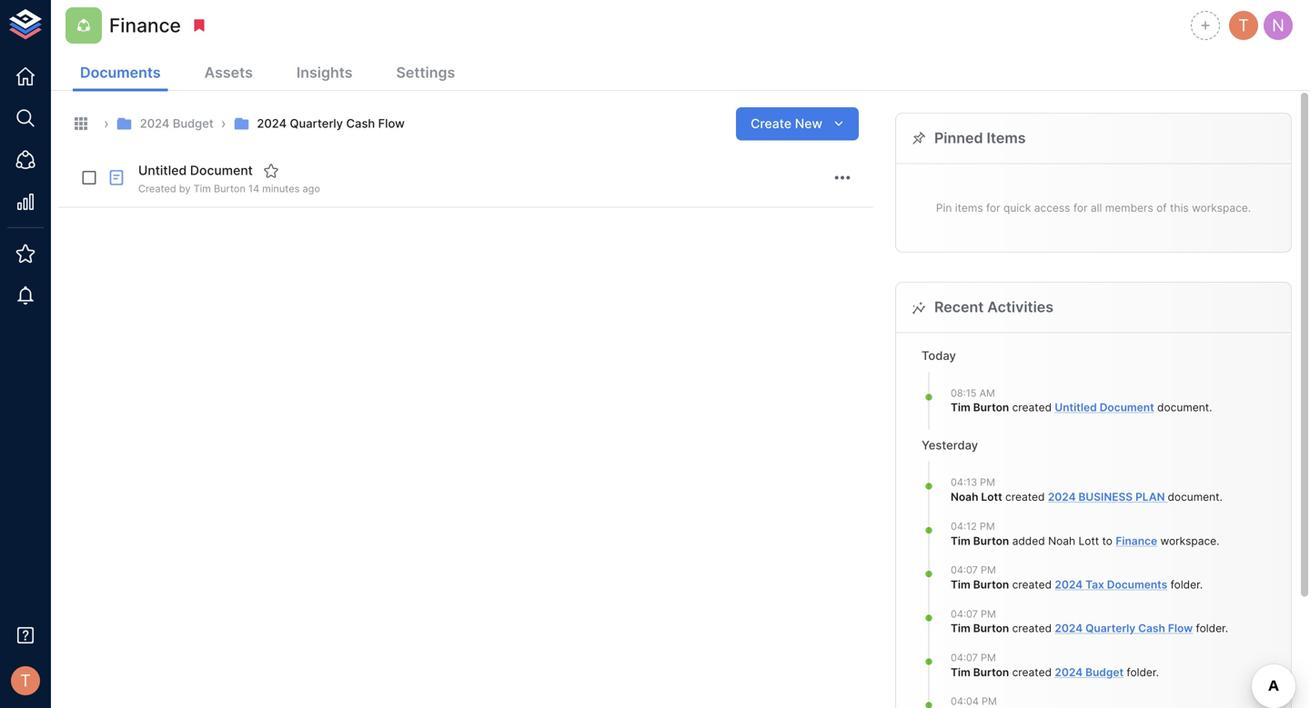 Task type: describe. For each thing, give the bounding box(es) containing it.
0 vertical spatial quarterly
[[290, 116, 343, 131]]

04:07 for 2024 tax documents
[[951, 565, 978, 577]]

workspace
[[1161, 535, 1217, 548]]

created for 2024 budget
[[1013, 667, 1052, 680]]

new
[[795, 116, 823, 131]]

0 vertical spatial untitled
[[138, 163, 187, 179]]

budget inside 04:07 pm tim burton created 2024 budget folder .
[[1086, 667, 1124, 680]]

n
[[1272, 15, 1285, 35]]

all
[[1091, 201, 1102, 215]]

assets link
[[197, 56, 260, 91]]

cash inside the 04:07 pm tim burton created 2024 quarterly cash flow folder .
[[1139, 623, 1166, 636]]

document inside '08:15 am tim burton created untitled document document .'
[[1100, 402, 1155, 415]]

recent activities
[[935, 299, 1054, 316]]

finance link
[[1116, 535, 1158, 548]]

created by tim burton 14 minutes ago
[[138, 183, 320, 195]]

pm inside the 04:12 pm tim burton added noah lott to finance workspace .
[[980, 521, 995, 533]]

created for 2024 tax documents
[[1013, 579, 1052, 592]]

2024 down documents link
[[140, 116, 170, 131]]

business
[[1079, 491, 1133, 504]]

2024 for 2024 business plan
[[1048, 491, 1076, 504]]

burton for lott
[[974, 535, 1009, 548]]

2024 quarterly cash flow link
[[1055, 623, 1193, 636]]

by
[[179, 183, 191, 195]]

04:12
[[951, 521, 977, 533]]

lott inside '04:13 pm noah lott created 2024 business plan document .'
[[981, 491, 1003, 504]]

create new button
[[736, 107, 859, 140]]

today
[[922, 349, 956, 363]]

. inside the 04:07 pm tim burton created 2024 quarterly cash flow folder .
[[1226, 623, 1229, 636]]

04:12 pm tim burton added noah lott to finance workspace .
[[951, 521, 1220, 548]]

untitled document link
[[1055, 402, 1155, 415]]

am
[[980, 388, 995, 399]]

2024 up favorite "icon"
[[257, 116, 287, 131]]

1 vertical spatial t button
[[5, 662, 46, 702]]

items
[[987, 129, 1026, 147]]

tim for tax
[[951, 579, 971, 592]]

14
[[248, 183, 260, 195]]

. inside '08:15 am tim burton created untitled document document .'
[[1210, 402, 1213, 415]]

2024 budget
[[140, 116, 214, 131]]

items
[[955, 201, 983, 215]]

. inside the 04:12 pm tim burton added noah lott to finance workspace .
[[1217, 535, 1220, 548]]

0 horizontal spatial flow
[[378, 116, 405, 131]]

recent
[[935, 299, 984, 316]]

1 for from the left
[[986, 201, 1001, 215]]

minutes
[[262, 183, 300, 195]]

pm for 2024 quarterly cash flow
[[981, 609, 996, 620]]

lott inside the 04:12 pm tim burton added noah lott to finance workspace .
[[1079, 535, 1099, 548]]

tim for document
[[951, 402, 971, 415]]

folder inside 04:07 pm tim burton created 2024 tax documents folder .
[[1171, 579, 1200, 592]]

0 horizontal spatial cash
[[346, 116, 375, 131]]

workspace.
[[1192, 201, 1251, 215]]

04:07 pm tim burton created 2024 quarterly cash flow folder .
[[951, 609, 1229, 636]]

1 horizontal spatial t
[[1239, 15, 1249, 35]]

access
[[1035, 201, 1071, 215]]

pin
[[936, 201, 952, 215]]

2024 quarterly cash flow
[[257, 116, 405, 131]]

2024 business plan link
[[1048, 491, 1168, 504]]

pm for 2024 tax documents
[[981, 565, 996, 577]]

04:13 pm noah lott created 2024 business plan document .
[[951, 477, 1223, 504]]

tim for quarterly
[[951, 623, 971, 636]]

n button
[[1261, 8, 1296, 43]]

04:07 for 2024 budget
[[951, 652, 978, 664]]

1 › from the left
[[104, 114, 109, 132]]

pin items for quick access for all members of this workspace.
[[936, 201, 1251, 215]]

remove bookmark image
[[191, 17, 207, 34]]

noah inside the 04:12 pm tim burton added noah lott to finance workspace .
[[1048, 535, 1076, 548]]

2024 tax documents link
[[1055, 579, 1168, 592]]

0 horizontal spatial t
[[20, 672, 31, 692]]



Task type: locate. For each thing, give the bounding box(es) containing it.
1 horizontal spatial t button
[[1227, 8, 1261, 43]]

documents inside 04:07 pm tim burton created 2024 tax documents folder .
[[1107, 579, 1168, 592]]

›
[[104, 114, 109, 132], [221, 114, 226, 132]]

t button
[[1227, 8, 1261, 43], [5, 662, 46, 702]]

burton for ago
[[214, 183, 246, 195]]

pm for 2024 business plan
[[980, 477, 996, 489]]

2024 down the 04:07 pm tim burton created 2024 quarterly cash flow folder .
[[1055, 667, 1083, 680]]

cash
[[346, 116, 375, 131], [1139, 623, 1166, 636]]

. inside 04:07 pm tim burton created 2024 tax documents folder .
[[1200, 579, 1203, 592]]

0 vertical spatial document
[[190, 163, 253, 179]]

folder inside the 04:07 pm tim burton created 2024 quarterly cash flow folder .
[[1196, 623, 1226, 636]]

tax
[[1086, 579, 1105, 592]]

created up 04:07 pm tim burton created 2024 budget folder .
[[1013, 623, 1052, 636]]

1 vertical spatial folder
[[1196, 623, 1226, 636]]

for left all
[[1074, 201, 1088, 215]]

1 vertical spatial document
[[1100, 402, 1155, 415]]

1 04:07 from the top
[[951, 565, 978, 577]]

untitled inside '08:15 am tim burton created untitled document document .'
[[1055, 402, 1097, 415]]

quick
[[1004, 201, 1031, 215]]

1 horizontal spatial ›
[[221, 114, 226, 132]]

0 horizontal spatial quarterly
[[290, 116, 343, 131]]

finance inside the 04:12 pm tim burton added noah lott to finance workspace .
[[1116, 535, 1158, 548]]

untitled
[[138, 163, 187, 179], [1055, 402, 1097, 415]]

04:04 pm
[[951, 696, 997, 708]]

0 vertical spatial documents
[[80, 64, 161, 81]]

burton for document
[[974, 402, 1009, 415]]

plan
[[1136, 491, 1165, 504]]

burton for budget
[[974, 667, 1009, 680]]

create
[[751, 116, 792, 131]]

04:07 pm tim burton created 2024 budget folder .
[[951, 652, 1159, 680]]

quarterly inside the 04:07 pm tim burton created 2024 quarterly cash flow folder .
[[1086, 623, 1136, 636]]

04:07 inside 04:07 pm tim burton created 2024 budget folder .
[[951, 652, 978, 664]]

2024 up the 04:12 pm tim burton added noah lott to finance workspace .
[[1048, 491, 1076, 504]]

untitled document
[[138, 163, 253, 179]]

1 vertical spatial 2024 budget link
[[1055, 667, 1124, 680]]

0 horizontal spatial budget
[[173, 116, 214, 131]]

assets
[[204, 64, 253, 81]]

tim inside 04:07 pm tim burton created 2024 budget folder .
[[951, 667, 971, 680]]

ago
[[303, 183, 320, 195]]

created left "untitled document" link
[[1013, 402, 1052, 415]]

created
[[138, 183, 176, 195]]

burton for tax
[[974, 579, 1009, 592]]

2024 for 2024 tax documents
[[1055, 579, 1083, 592]]

folder down 2024 quarterly cash flow link
[[1127, 667, 1156, 680]]

tim
[[193, 183, 211, 195], [951, 402, 971, 415], [951, 535, 971, 548], [951, 579, 971, 592], [951, 623, 971, 636], [951, 667, 971, 680]]

folder right 2024 quarterly cash flow link
[[1196, 623, 1226, 636]]

2024 inside the 04:07 pm tim burton created 2024 quarterly cash flow folder .
[[1055, 623, 1083, 636]]

budget down 2024 quarterly cash flow link
[[1086, 667, 1124, 680]]

1 horizontal spatial document
[[1100, 402, 1155, 415]]

1 horizontal spatial documents
[[1107, 579, 1168, 592]]

pm inside 04:07 pm tim burton created 2024 budget folder .
[[981, 652, 996, 664]]

burton inside the 04:12 pm tim burton added noah lott to finance workspace .
[[974, 535, 1009, 548]]

budget
[[173, 116, 214, 131], [1086, 667, 1124, 680]]

insights
[[297, 64, 353, 81]]

settings
[[396, 64, 455, 81]]

pm inside the 04:07 pm tim burton created 2024 quarterly cash flow folder .
[[981, 609, 996, 620]]

1 vertical spatial finance
[[1116, 535, 1158, 548]]

favorite image
[[263, 163, 279, 179]]

2024 budget link down the 04:07 pm tim burton created 2024 quarterly cash flow folder .
[[1055, 667, 1124, 680]]

untitled up created
[[138, 163, 187, 179]]

created inside '08:15 am tim burton created untitled document document .'
[[1013, 402, 1052, 415]]

created down the 04:07 pm tim burton created 2024 quarterly cash flow folder .
[[1013, 667, 1052, 680]]

flow inside the 04:07 pm tim burton created 2024 quarterly cash flow folder .
[[1168, 623, 1193, 636]]

2 vertical spatial folder
[[1127, 667, 1156, 680]]

1 horizontal spatial noah
[[1048, 535, 1076, 548]]

created inside '04:13 pm noah lott created 2024 business plan document .'
[[1006, 491, 1045, 504]]

pm inside 04:07 pm tim burton created 2024 tax documents folder .
[[981, 565, 996, 577]]

finance
[[109, 13, 181, 37], [1116, 535, 1158, 548]]

document
[[190, 163, 253, 179], [1100, 402, 1155, 415]]

04:04
[[951, 696, 979, 708]]

2 vertical spatial 04:07
[[951, 652, 978, 664]]

insights link
[[289, 56, 360, 91]]

settings link
[[389, 56, 463, 91]]

tim inside '08:15 am tim burton created untitled document document .'
[[951, 402, 971, 415]]

0 vertical spatial flow
[[378, 116, 405, 131]]

2024 budget link
[[116, 115, 214, 132], [1055, 667, 1124, 680]]

documents
[[80, 64, 161, 81], [1107, 579, 1168, 592]]

flow down workspace
[[1168, 623, 1193, 636]]

created down added
[[1013, 579, 1052, 592]]

this
[[1170, 201, 1189, 215]]

1 vertical spatial quarterly
[[1086, 623, 1136, 636]]

tim inside the 04:07 pm tim burton created 2024 quarterly cash flow folder .
[[951, 623, 971, 636]]

tim for ago
[[193, 183, 211, 195]]

burton inside '08:15 am tim burton created untitled document document .'
[[974, 402, 1009, 415]]

documents link
[[73, 56, 168, 91]]

burton
[[214, 183, 246, 195], [974, 402, 1009, 415], [974, 535, 1009, 548], [974, 579, 1009, 592], [974, 623, 1009, 636], [974, 667, 1009, 680]]

created up added
[[1006, 491, 1045, 504]]

1 vertical spatial 04:07
[[951, 609, 978, 620]]

0 horizontal spatial document
[[190, 163, 253, 179]]

tim for lott
[[951, 535, 971, 548]]

quarterly down insights link
[[290, 116, 343, 131]]

0 vertical spatial budget
[[173, 116, 214, 131]]

t
[[1239, 15, 1249, 35], [20, 672, 31, 692]]

04:07 inside 04:07 pm tim burton created 2024 tax documents folder .
[[951, 565, 978, 577]]

1 vertical spatial cash
[[1139, 623, 1166, 636]]

2024 left tax at the right bottom
[[1055, 579, 1083, 592]]

pm
[[980, 477, 996, 489], [980, 521, 995, 533], [981, 565, 996, 577], [981, 609, 996, 620], [981, 652, 996, 664], [982, 696, 997, 708]]

1 horizontal spatial 2024 budget link
[[1055, 667, 1124, 680]]

2 04:07 from the top
[[951, 609, 978, 620]]

1 vertical spatial untitled
[[1055, 402, 1097, 415]]

activities
[[988, 299, 1054, 316]]

created
[[1013, 402, 1052, 415], [1006, 491, 1045, 504], [1013, 579, 1052, 592], [1013, 623, 1052, 636], [1013, 667, 1052, 680]]

noah down 04:13
[[951, 491, 979, 504]]

folder down workspace
[[1171, 579, 1200, 592]]

pm inside '04:13 pm noah lott created 2024 business plan document .'
[[980, 477, 996, 489]]

noah right added
[[1048, 535, 1076, 548]]

document right "untitled document" link
[[1158, 402, 1210, 415]]

pm for 2024 budget
[[981, 652, 996, 664]]

04:07 for 2024 quarterly cash flow
[[951, 609, 978, 620]]

04:07 inside the 04:07 pm tim burton created 2024 quarterly cash flow folder .
[[951, 609, 978, 620]]

2024 inside '04:13 pm noah lott created 2024 business plan document .'
[[1048, 491, 1076, 504]]

pinned items
[[935, 129, 1026, 147]]

08:15 am tim burton created untitled document document .
[[951, 388, 1213, 415]]

document right plan
[[1168, 491, 1220, 504]]

2024 budget link up the untitled document
[[116, 115, 214, 132]]

lott
[[981, 491, 1003, 504], [1079, 535, 1099, 548]]

04:07 pm tim burton created 2024 tax documents folder .
[[951, 565, 1203, 592]]

created inside the 04:07 pm tim burton created 2024 quarterly cash flow folder .
[[1013, 623, 1052, 636]]

0 vertical spatial t
[[1239, 15, 1249, 35]]

2024 inside 04:07 pm tim burton created 2024 budget folder .
[[1055, 667, 1083, 680]]

1 vertical spatial documents
[[1107, 579, 1168, 592]]

noah
[[951, 491, 979, 504], [1048, 535, 1076, 548]]

cash down insights link
[[346, 116, 375, 131]]

document inside '04:13 pm noah lott created 2024 business plan document .'
[[1168, 491, 1220, 504]]

burton inside the 04:07 pm tim burton created 2024 quarterly cash flow folder .
[[974, 623, 1009, 636]]

1 horizontal spatial for
[[1074, 201, 1088, 215]]

› down documents link
[[104, 114, 109, 132]]

1 vertical spatial budget
[[1086, 667, 1124, 680]]

0 horizontal spatial documents
[[80, 64, 161, 81]]

tim inside 04:07 pm tim burton created 2024 tax documents folder .
[[951, 579, 971, 592]]

burton for quarterly
[[974, 623, 1009, 636]]

1 horizontal spatial flow
[[1168, 623, 1193, 636]]

1 vertical spatial noah
[[1048, 535, 1076, 548]]

document
[[1158, 402, 1210, 415], [1168, 491, 1220, 504]]

members
[[1106, 201, 1154, 215]]

folder
[[1171, 579, 1200, 592], [1196, 623, 1226, 636], [1127, 667, 1156, 680]]

2 › from the left
[[221, 114, 226, 132]]

0 horizontal spatial ›
[[104, 114, 109, 132]]

3 04:07 from the top
[[951, 652, 978, 664]]

2024 for 2024 budget
[[1055, 667, 1083, 680]]

1 horizontal spatial finance
[[1116, 535, 1158, 548]]

2024 inside 04:07 pm tim burton created 2024 tax documents folder .
[[1055, 579, 1083, 592]]

budget up the untitled document
[[173, 116, 214, 131]]

finance right to
[[1116, 535, 1158, 548]]

1 horizontal spatial budget
[[1086, 667, 1124, 680]]

created inside 04:07 pm tim burton created 2024 budget folder .
[[1013, 667, 1052, 680]]

2 for from the left
[[1074, 201, 1088, 215]]

1 vertical spatial flow
[[1168, 623, 1193, 636]]

1 horizontal spatial untitled
[[1055, 402, 1097, 415]]

1 horizontal spatial lott
[[1079, 535, 1099, 548]]

0 vertical spatial folder
[[1171, 579, 1200, 592]]

to
[[1103, 535, 1113, 548]]

tim inside the 04:12 pm tim burton added noah lott to finance workspace .
[[951, 535, 971, 548]]

documents right tax at the right bottom
[[1107, 579, 1168, 592]]

created for untitled document
[[1013, 402, 1052, 415]]

08:15
[[951, 388, 977, 399]]

pinned
[[935, 129, 983, 147]]

.
[[1210, 402, 1213, 415], [1220, 491, 1223, 504], [1217, 535, 1220, 548], [1200, 579, 1203, 592], [1226, 623, 1229, 636], [1156, 667, 1159, 680]]

. inside '04:13 pm noah lott created 2024 business plan document .'
[[1220, 491, 1223, 504]]

yesterday
[[922, 439, 978, 453]]

created inside 04:07 pm tim burton created 2024 tax documents folder .
[[1013, 579, 1052, 592]]

0 vertical spatial cash
[[346, 116, 375, 131]]

› right 2024 budget at the top left of the page
[[221, 114, 226, 132]]

0 horizontal spatial untitled
[[138, 163, 187, 179]]

added
[[1013, 535, 1045, 548]]

0 vertical spatial document
[[1158, 402, 1210, 415]]

burton inside 04:07 pm tim burton created 2024 budget folder .
[[974, 667, 1009, 680]]

1 vertical spatial lott
[[1079, 535, 1099, 548]]

0 horizontal spatial for
[[986, 201, 1001, 215]]

of
[[1157, 201, 1167, 215]]

created for 2024 quarterly cash flow
[[1013, 623, 1052, 636]]

finance left remove bookmark icon
[[109, 13, 181, 37]]

04:07
[[951, 565, 978, 577], [951, 609, 978, 620], [951, 652, 978, 664]]

cash down 2024 tax documents link
[[1139, 623, 1166, 636]]

for left quick
[[986, 201, 1001, 215]]

1 vertical spatial document
[[1168, 491, 1220, 504]]

burton inside 04:07 pm tim burton created 2024 tax documents folder .
[[974, 579, 1009, 592]]

0 horizontal spatial noah
[[951, 491, 979, 504]]

0 horizontal spatial t button
[[5, 662, 46, 702]]

0 vertical spatial noah
[[951, 491, 979, 504]]

0 vertical spatial 2024 budget link
[[116, 115, 214, 132]]

folder inside 04:07 pm tim burton created 2024 budget folder .
[[1127, 667, 1156, 680]]

. inside 04:07 pm tim burton created 2024 budget folder .
[[1156, 667, 1159, 680]]

2024 up 04:07 pm tim burton created 2024 budget folder .
[[1055, 623, 1083, 636]]

noah inside '04:13 pm noah lott created 2024 business plan document .'
[[951, 491, 979, 504]]

04:13
[[951, 477, 978, 489]]

0 vertical spatial 04:07
[[951, 565, 978, 577]]

0 horizontal spatial 2024 budget link
[[116, 115, 214, 132]]

documents up 2024 budget at the top left of the page
[[80, 64, 161, 81]]

created for 2024 business plan
[[1006, 491, 1045, 504]]

1 horizontal spatial quarterly
[[1086, 623, 1136, 636]]

untitled up '04:13 pm noah lott created 2024 business plan document .'
[[1055, 402, 1097, 415]]

0 vertical spatial lott
[[981, 491, 1003, 504]]

tim for budget
[[951, 667, 971, 680]]

for
[[986, 201, 1001, 215], [1074, 201, 1088, 215]]

flow
[[378, 116, 405, 131], [1168, 623, 1193, 636]]

quarterly
[[290, 116, 343, 131], [1086, 623, 1136, 636]]

0 horizontal spatial lott
[[981, 491, 1003, 504]]

document inside '08:15 am tim burton created untitled document document .'
[[1158, 402, 1210, 415]]

2024 for 2024 quarterly cash flow
[[1055, 623, 1083, 636]]

0 horizontal spatial finance
[[109, 13, 181, 37]]

1 vertical spatial t
[[20, 672, 31, 692]]

0 vertical spatial finance
[[109, 13, 181, 37]]

quarterly down 2024 tax documents link
[[1086, 623, 1136, 636]]

create new
[[751, 116, 823, 131]]

flow down settings link
[[378, 116, 405, 131]]

0 vertical spatial t button
[[1227, 8, 1261, 43]]

1 horizontal spatial cash
[[1139, 623, 1166, 636]]

2024
[[140, 116, 170, 131], [257, 116, 287, 131], [1048, 491, 1076, 504], [1055, 579, 1083, 592], [1055, 623, 1083, 636], [1055, 667, 1083, 680]]



Task type: vqa. For each thing, say whether or not it's contained in the screenshot.
created
yes



